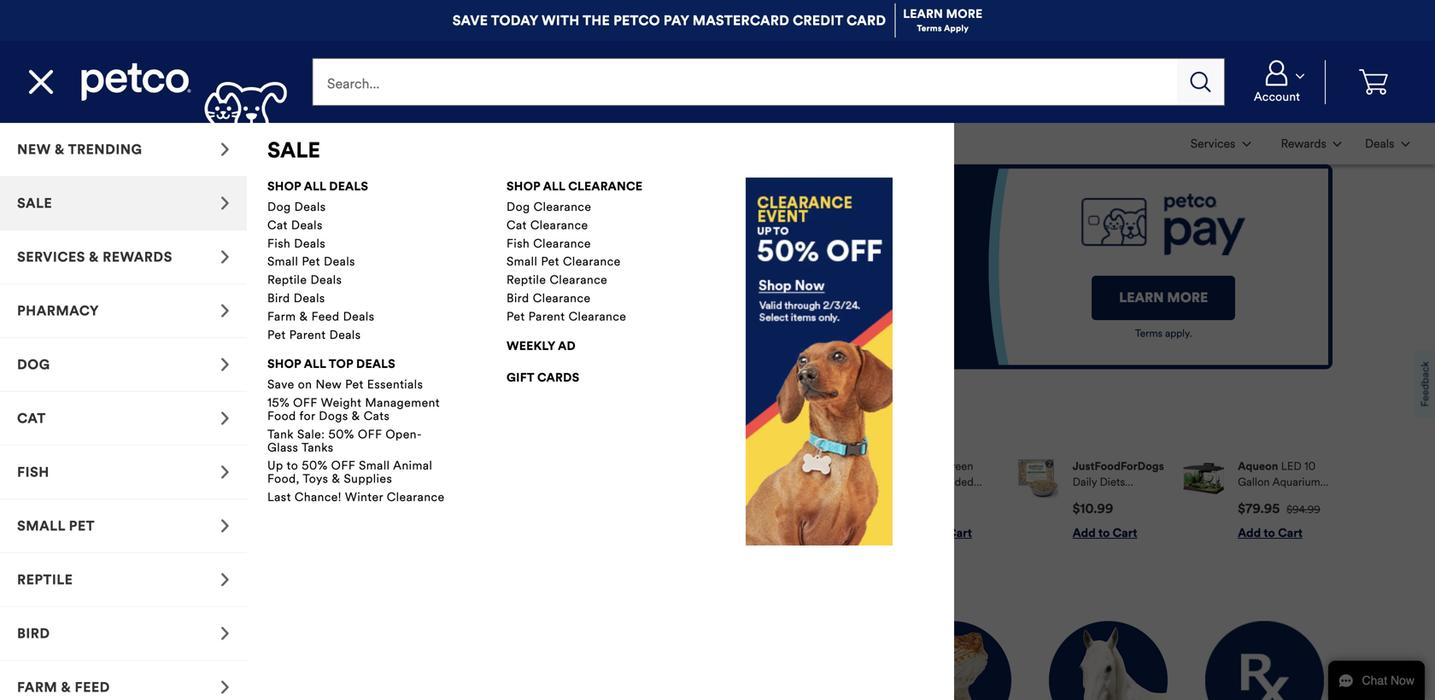 Task type: vqa. For each thing, say whether or not it's contained in the screenshot.
the Sifting
no



Task type: locate. For each thing, give the bounding box(es) containing it.
on
[[298, 377, 312, 392]]

shop inside shop all top deals save on new pet essentials 15% off weight management food for dogs & cats tank sale: 50% off open- glass tanks up to 50% off small animal food, toys & supplies last chance! winter clearance
[[268, 357, 301, 372]]

small down fish clearance link
[[507, 254, 538, 269]]

petco
[[614, 12, 661, 29]]

reptile inside the shop all deals dog deals cat deals fish deals small pet deals reptile deals bird deals farm & feed deals pet parent deals
[[268, 273, 307, 288]]

small pet deals link
[[268, 254, 447, 269]]

all inside shop all clearance dog clearance cat clearance fish clearance small pet clearance reptile clearance bird clearance pet parent clearance
[[543, 179, 565, 194]]

0 horizontal spatial carat down icon 13 button
[[1181, 125, 1261, 163]]

$79.95 list item
[[1184, 459, 1333, 541]]

pet
[[302, 254, 320, 269], [541, 254, 560, 269], [507, 309, 525, 324], [268, 328, 286, 343], [345, 377, 364, 392], [192, 582, 225, 609]]

shop pharmacy image
[[220, 304, 230, 318]]

dogs
[[319, 409, 348, 424]]

1 horizontal spatial for
[[300, 409, 316, 424]]

0 vertical spatial parent
[[529, 309, 565, 324]]

more
[[947, 6, 983, 21]]

card
[[847, 12, 887, 29]]

2 dog from the left
[[507, 200, 530, 215]]

1 vertical spatial parent
[[289, 328, 326, 343]]

0 horizontal spatial cat
[[268, 218, 288, 233]]

weekly
[[507, 339, 556, 354]]

0 horizontal spatial 50%
[[302, 459, 328, 474]]

carat down icon 13 image inside dropdown button
[[1296, 74, 1305, 79]]

0 horizontal spatial off
[[293, 396, 318, 411]]

5 carat right icon 13 button from the top
[[0, 661, 247, 701]]

pet parent deals link
[[268, 328, 447, 343]]

0 horizontal spatial dog
[[268, 200, 291, 215]]

in
[[220, 489, 234, 506]]

50% down the tanks
[[302, 459, 328, 474]]

cat
[[268, 218, 288, 233], [507, 218, 527, 233]]

bird inside shop all clearance dog clearance cat clearance fish clearance small pet clearance reptile clearance bird clearance pet parent clearance
[[507, 291, 530, 306]]

reptile inside shop all clearance dog clearance cat clearance fish clearance small pet clearance reptile clearance bird clearance pet parent clearance
[[507, 273, 546, 288]]

2 bird from the left
[[507, 291, 530, 306]]

gift cards
[[507, 370, 580, 385]]

1 vertical spatial sign
[[185, 489, 216, 506]]

clearance
[[569, 179, 643, 194]]

off down tank sale: 50% off open- glass tanks link
[[331, 459, 356, 474]]

1 dog from the left
[[268, 200, 291, 215]]

$14.99 $9.99
[[742, 501, 817, 517]]

dog inside shop all clearance dog clearance cat clearance fish clearance small pet clearance reptile clearance bird clearance pet parent clearance
[[507, 200, 530, 215]]

& left cats
[[352, 409, 360, 424]]

1 horizontal spatial off
[[331, 459, 356, 474]]

2 $14.99 from the left
[[742, 501, 783, 517]]

0 horizontal spatial fish
[[268, 236, 291, 251]]

$14.99 for $14.99 $9.99
[[742, 501, 783, 517]]

fish down shop all clearance link
[[507, 236, 530, 251]]

shop new & trending image
[[220, 143, 230, 156]]

1 horizontal spatial parent
[[529, 309, 565, 324]]

small inside shop all clearance dog clearance cat clearance fish clearance small pet clearance reptile clearance bird clearance pet parent clearance
[[507, 254, 538, 269]]

& left feed
[[300, 309, 308, 324]]

shop up dog clearance link
[[507, 179, 541, 194]]

clearance up small pet clearance link at top
[[533, 236, 591, 251]]

2 vertical spatial off
[[331, 459, 356, 474]]

50%
[[329, 427, 355, 442], [302, 459, 328, 474]]

last
[[268, 490, 291, 505]]

shop all clearance link
[[507, 178, 643, 196]]

shop fish image
[[220, 466, 230, 479]]

1 bird from the left
[[268, 291, 290, 306]]

all up dog clearance link
[[543, 179, 565, 194]]

0 vertical spatial 50%
[[329, 427, 355, 442]]

open-
[[386, 427, 422, 442]]

sign left 'in'
[[185, 489, 216, 506]]

bird up the weekly
[[507, 291, 530, 306]]

clearance up fish clearance link
[[531, 218, 589, 233]]

0 horizontal spatial $14.99
[[412, 501, 452, 517]]

small inside the shop all deals dog deals cat deals fish deals small pet deals reptile deals bird deals farm & feed deals pet parent deals
[[268, 254, 299, 269]]

1 carat right icon 13 button from the top
[[0, 285, 247, 338]]

save
[[453, 12, 488, 29]]

parent
[[529, 309, 565, 324], [289, 328, 326, 343]]

reptile up the weekly
[[507, 273, 546, 288]]

0 vertical spatial sign
[[103, 417, 143, 440]]

gift
[[507, 370, 535, 385]]

sign inside button
[[185, 489, 216, 506]]

sign inside sign in for the best experience
[[103, 417, 143, 440]]

1 horizontal spatial small
[[359, 459, 390, 474]]

all down sale
[[304, 179, 326, 194]]

for up sale:
[[300, 409, 316, 424]]

$79.95 $94.99
[[1239, 501, 1321, 517]]

credit
[[793, 12, 844, 29]]

1 fish from the left
[[268, 236, 291, 251]]

0 horizontal spatial small
[[268, 254, 299, 269]]

shop sale image
[[220, 197, 230, 210]]

up
[[268, 459, 283, 474]]

fish right shop services & rewards icon on the top left of page
[[268, 236, 291, 251]]

parent up weekly ad
[[529, 309, 565, 324]]

0 horizontal spatial parent
[[289, 328, 326, 343]]

2 carat down icon 13 button from the left
[[1265, 125, 1352, 163]]

15%
[[268, 396, 290, 411]]

shop inside the shop all deals dog deals cat deals fish deals small pet deals reptile deals bird deals farm & feed deals pet parent deals
[[268, 179, 301, 194]]

all for clearance
[[543, 179, 565, 194]]

gift cards link
[[507, 369, 580, 387]]

pet down fish clearance link
[[541, 254, 560, 269]]

best
[[357, 422, 390, 439]]

dog down 'shop all deals' link in the top left of the page
[[268, 200, 291, 215]]

0 horizontal spatial reptile
[[268, 273, 307, 288]]

sign in
[[185, 489, 234, 506]]

fish for fish deals
[[268, 236, 291, 251]]

cat for cat deals
[[268, 218, 288, 233]]

deals by pet type
[[103, 582, 278, 609]]

all inside the shop all deals dog deals cat deals fish deals small pet deals reptile deals bird deals farm & feed deals pet parent deals
[[304, 179, 326, 194]]

sign in link
[[103, 479, 316, 517]]

farm and feed deals image
[[1050, 622, 1168, 701]]

sign for sign in for the best experience
[[103, 417, 143, 440]]

&
[[300, 309, 308, 324], [352, 409, 360, 424], [332, 472, 341, 487]]

list containing $14.99
[[357, 445, 1333, 555]]

small up farm
[[268, 254, 299, 269]]

deals
[[329, 179, 369, 194], [356, 357, 396, 372]]

small down tank sale: 50% off open- glass tanks link
[[359, 459, 390, 474]]

dog deals link
[[268, 200, 447, 215]]

cat inside shop all clearance dog clearance cat clearance fish clearance small pet clearance reptile clearance bird clearance pet parent clearance
[[507, 218, 527, 233]]

reptile for deals
[[268, 273, 307, 288]]

1 horizontal spatial fish
[[507, 236, 530, 251]]

small pet clearance link
[[507, 254, 686, 269]]

2 carat right icon 13 button from the top
[[0, 177, 247, 231]]

1 horizontal spatial bird
[[507, 291, 530, 306]]

mastercard
[[693, 12, 790, 29]]

1 vertical spatial deals
[[356, 357, 396, 372]]

1 horizontal spatial cat
[[507, 218, 527, 233]]

all up on
[[304, 357, 326, 372]]

2 cat from the left
[[507, 218, 527, 233]]

& right "toys"
[[332, 472, 341, 487]]

pet down farm
[[268, 328, 286, 343]]

carat down icon 13 button
[[1181, 125, 1261, 163], [1265, 125, 1352, 163], [1356, 125, 1420, 163]]

shop all deals link
[[268, 178, 369, 196]]

1 horizontal spatial reptile
[[507, 273, 546, 288]]

selling
[[393, 422, 450, 439]]

$14.99 left $9.99
[[742, 501, 783, 517]]

shop for clearance
[[507, 179, 541, 194]]

list
[[14, 123, 336, 165], [1180, 123, 1422, 164], [357, 445, 1333, 555]]

parent inside the shop all deals dog deals cat deals fish deals small pet deals reptile deals bird deals farm & feed deals pet parent deals
[[289, 328, 326, 343]]

dog deals image
[[111, 622, 230, 701]]

2 horizontal spatial &
[[352, 409, 360, 424]]

pet down the fish deals link
[[302, 254, 320, 269]]

1 horizontal spatial 50%
[[329, 427, 355, 442]]

dog inside the shop all deals dog deals cat deals fish deals small pet deals reptile deals bird deals farm & feed deals pet parent deals
[[268, 200, 291, 215]]

0 vertical spatial deals
[[329, 179, 369, 194]]

1 $14.99 from the left
[[412, 501, 452, 517]]

sale list item
[[0, 123, 955, 701]]

dog for dog clearance
[[507, 200, 530, 215]]

shop up save
[[268, 357, 301, 372]]

3 carat down icon 13 button from the left
[[1356, 125, 1420, 163]]

save
[[268, 377, 295, 392]]

clearance inside shop all top deals save on new pet essentials 15% off weight management food for dogs & cats tank sale: 50% off open- glass tanks up to 50% off small animal food, toys & supplies last chance! winter clearance
[[387, 490, 445, 505]]

shop all top deals link
[[268, 356, 396, 374]]

best
[[234, 417, 274, 440]]

cat down shop all clearance link
[[507, 218, 527, 233]]

reptile
[[268, 273, 307, 288], [507, 273, 546, 288]]

2 horizontal spatial off
[[358, 427, 382, 442]]

parent down feed
[[289, 328, 326, 343]]

4 carat right icon 13 button from the top
[[0, 608, 247, 661]]

the
[[200, 417, 229, 440]]

1 horizontal spatial $14.99
[[742, 501, 783, 517]]

reptile up farm
[[268, 273, 307, 288]]

$14.99
[[412, 501, 452, 517], [742, 501, 783, 517]]

50% down dogs
[[329, 427, 355, 442]]

fish inside the shop all deals dog deals cat deals fish deals small pet deals reptile deals bird deals farm & feed deals pet parent deals
[[268, 236, 291, 251]]

2 vertical spatial &
[[332, 472, 341, 487]]

clearance down shop all clearance link
[[534, 200, 592, 215]]

sign for sign in
[[185, 489, 216, 506]]

all inside shop all top deals save on new pet essentials 15% off weight management food for dogs & cats tank sale: 50% off open- glass tanks up to 50% off small animal food, toys & supplies last chance! winter clearance
[[304, 357, 326, 372]]

Search search field
[[312, 58, 1178, 106]]

2 horizontal spatial small
[[507, 254, 538, 269]]

shop cat image
[[220, 412, 230, 426]]

deals up save on new pet essentials link
[[356, 357, 396, 372]]

shop down sale
[[268, 179, 301, 194]]

bird up farm
[[268, 291, 290, 306]]

bird inside the shop all deals dog deals cat deals fish deals small pet deals reptile deals bird deals farm & feed deals pet parent deals
[[268, 291, 290, 306]]

1 cat from the left
[[268, 218, 288, 233]]

weekly ad
[[507, 339, 576, 354]]

for
[[300, 409, 316, 424], [169, 417, 195, 440]]

carat down icon 13 image
[[1296, 74, 1305, 79], [1243, 142, 1252, 147], [1334, 142, 1342, 147], [1402, 142, 1411, 147]]

2 horizontal spatial carat down icon 13 button
[[1356, 125, 1420, 163]]

experience
[[103, 441, 204, 465]]

$14.99 inside $14.99 list item
[[412, 501, 452, 517]]

2 fish from the left
[[507, 236, 530, 251]]

shop small pet image
[[220, 520, 230, 533]]

0 horizontal spatial for
[[169, 417, 195, 440]]

3 carat right icon 13 button from the top
[[0, 554, 247, 608]]

$10.99
[[1073, 501, 1114, 517]]

small for deals
[[268, 254, 299, 269]]

pet up 'weight'
[[345, 377, 364, 392]]

carat right icon 13 button
[[0, 123, 247, 177], [0, 177, 247, 231], [0, 231, 247, 285], [0, 338, 247, 392], [0, 392, 247, 446], [0, 500, 247, 554]]

shop for save
[[268, 357, 301, 372]]

clearance down animal
[[387, 490, 445, 505]]

weight
[[321, 396, 362, 411]]

save on new pet essentials link
[[268, 377, 447, 392]]

15% off weight management food for dogs & cats link
[[268, 396, 447, 424]]

learn more link
[[904, 6, 983, 21]]

deals
[[295, 200, 326, 215], [291, 218, 323, 233], [294, 236, 326, 251], [324, 254, 355, 269], [311, 273, 342, 288], [294, 291, 325, 306], [343, 309, 375, 324], [330, 328, 361, 343], [103, 582, 157, 609]]

pet up the weekly
[[507, 309, 525, 324]]

cat inside the shop all deals dog deals cat deals fish deals small pet deals reptile deals bird deals farm & feed deals pet parent deals
[[268, 218, 288, 233]]

dog down shop all clearance link
[[507, 200, 530, 215]]

pet parent clearance link
[[507, 309, 686, 324]]

shop inside shop all clearance dog clearance cat clearance fish clearance small pet clearance reptile clearance bird clearance pet parent clearance
[[507, 179, 541, 194]]

1 vertical spatial 50%
[[302, 459, 328, 474]]

clearance down fish clearance link
[[563, 254, 621, 269]]

2 reptile from the left
[[507, 273, 546, 288]]

cat clearance link
[[507, 218, 686, 233]]

shop bird image
[[220, 627, 230, 641]]

0 horizontal spatial sign
[[103, 417, 143, 440]]

off down on
[[293, 396, 318, 411]]

list item
[[14, 123, 164, 165], [164, 123, 336, 165], [853, 459, 1002, 541]]

0 vertical spatial off
[[293, 396, 318, 411]]

$14.99 for $14.99
[[412, 501, 452, 517]]

bird
[[268, 291, 290, 306], [507, 291, 530, 306]]

1 horizontal spatial sign
[[185, 489, 216, 506]]

1 horizontal spatial carat down icon 13 button
[[1265, 125, 1352, 163]]

animal
[[393, 459, 433, 474]]

all
[[304, 179, 326, 194], [543, 179, 565, 194], [304, 357, 326, 372]]

to
[[287, 459, 298, 474]]

sign left in
[[103, 417, 143, 440]]

0 vertical spatial &
[[300, 309, 308, 324]]

clearance
[[534, 200, 592, 215], [531, 218, 589, 233], [533, 236, 591, 251], [563, 254, 621, 269], [550, 273, 608, 288], [533, 291, 591, 306], [569, 309, 627, 324], [387, 490, 445, 505]]

for right in
[[169, 417, 195, 440]]

sale list
[[0, 123, 955, 701]]

small
[[268, 254, 299, 269], [507, 254, 538, 269], [359, 459, 390, 474]]

terms
[[917, 23, 942, 34]]

clearance down small pet clearance link at top
[[550, 273, 608, 288]]

off down cats
[[358, 427, 382, 442]]

fish inside shop all clearance dog clearance cat clearance fish clearance small pet clearance reptile clearance bird clearance pet parent clearance
[[507, 236, 530, 251]]

0 horizontal spatial &
[[300, 309, 308, 324]]

0 horizontal spatial bird
[[268, 291, 290, 306]]

deals up dog deals link
[[329, 179, 369, 194]]

bird deals link
[[268, 291, 447, 306]]

$14.99 down animal
[[412, 501, 452, 517]]

1 horizontal spatial dog
[[507, 200, 530, 215]]

ad
[[558, 339, 576, 354]]

1 reptile from the left
[[268, 273, 307, 288]]

cat down 'shop all deals' link in the top left of the page
[[268, 218, 288, 233]]



Task type: describe. For each thing, give the bounding box(es) containing it.
small for clearance
[[507, 254, 538, 269]]

& inside the shop all deals dog deals cat deals fish deals small pet deals reptile deals bird deals farm & feed deals pet parent deals
[[300, 309, 308, 324]]

shop all clearance dog clearance cat clearance fish clearance small pet clearance reptile clearance bird clearance pet parent clearance
[[507, 179, 643, 324]]

apply
[[944, 23, 969, 34]]

glass
[[268, 440, 299, 455]]

new
[[316, 377, 342, 392]]

$9.99
[[790, 504, 817, 517]]

dog clearance link
[[507, 200, 686, 215]]

cats
[[364, 409, 390, 424]]

search image
[[1191, 72, 1212, 92]]

3 carat right icon 13 button from the top
[[0, 231, 247, 285]]

with
[[542, 12, 580, 29]]

pet right by
[[192, 582, 225, 609]]

winter
[[345, 490, 383, 505]]

essentials
[[367, 377, 423, 392]]

shop all deals dog deals cat deals fish deals small pet deals reptile deals bird deals farm & feed deals pet parent deals
[[268, 179, 375, 343]]

6 carat right icon 13 button from the top
[[0, 500, 247, 554]]

farm & feed deals link
[[268, 309, 447, 324]]

weekly ad link
[[507, 337, 576, 355]]

reptile deals image
[[893, 622, 1012, 701]]

in
[[148, 417, 164, 440]]

pet inside shop all top deals save on new pet essentials 15% off weight management food for dogs & cats tank sale: 50% off open- glass tanks up to 50% off small animal food, toys & supplies last chance! winter clearance
[[345, 377, 364, 392]]

$10.99 list item
[[1019, 459, 1168, 541]]

products
[[453, 422, 528, 439]]

bird for bird deals
[[268, 291, 290, 306]]

cat for cat clearance
[[507, 218, 527, 233]]

$79.95
[[1239, 501, 1280, 517]]

pet pharmacy image
[[1206, 622, 1325, 701]]

clearance down the bird clearance link
[[569, 309, 627, 324]]

deals inside the shop all deals dog deals cat deals fish deals small pet deals reptile deals bird deals farm & feed deals pet parent deals
[[329, 179, 369, 194]]

reptile for clearance
[[507, 273, 546, 288]]

cards
[[538, 370, 580, 385]]

cat deals link
[[268, 218, 447, 233]]

4 carat right icon 13 button from the top
[[0, 338, 247, 392]]

1 vertical spatial off
[[358, 427, 382, 442]]

1 horizontal spatial &
[[332, 472, 341, 487]]

shop all top deals save on new pet essentials 15% off weight management food for dogs & cats tank sale: 50% off open- glass tanks up to 50% off small animal food, toys & supplies last chance! winter clearance
[[268, 357, 445, 505]]

deals inside shop all top deals save on new pet essentials 15% off weight management food for dogs & cats tank sale: 50% off open- glass tanks up to 50% off small animal food, toys & supplies last chance! winter clearance
[[356, 357, 396, 372]]

last chance! winter clearance link
[[268, 490, 447, 505]]

all for deals
[[304, 179, 326, 194]]

fish for fish clearance
[[507, 236, 530, 251]]

food,
[[268, 472, 300, 487]]

type
[[229, 582, 278, 609]]

1 carat down icon 13 button from the left
[[1181, 125, 1261, 163]]

shop farm & feed image
[[220, 681, 230, 695]]

sale
[[268, 137, 321, 164]]

reptile deals link
[[268, 273, 447, 288]]

shop dog image
[[220, 358, 230, 372]]

carat down icon 13 button
[[1237, 60, 1319, 104]]

pay
[[664, 12, 689, 29]]

sign in for the best experience
[[103, 417, 274, 465]]

sale:
[[297, 427, 325, 442]]

food
[[268, 409, 296, 424]]

clearance up pet parent clearance 'link'
[[533, 291, 591, 306]]

$94.99
[[1287, 504, 1321, 517]]

farm
[[268, 309, 296, 324]]

shop for deals
[[268, 179, 301, 194]]

fish clearance link
[[507, 236, 686, 251]]

for inside shop all top deals save on new pet essentials 15% off weight management food for dogs & cats tank sale: 50% off open- glass tanks up to 50% off small animal food, toys & supplies last chance! winter clearance
[[300, 409, 316, 424]]

1 carat right icon 13 button from the top
[[0, 123, 247, 177]]

shop reptile image
[[220, 573, 230, 587]]

for inside sign in for the best experience
[[169, 417, 195, 440]]

all for top
[[304, 357, 326, 372]]

fish deals link
[[268, 236, 447, 251]]

$14.99 list item
[[357, 459, 506, 541]]

tank sale: 50% off open- glass tanks link
[[268, 427, 447, 455]]

bird for bird clearance
[[507, 291, 530, 306]]

management
[[365, 396, 440, 411]]

best selling products
[[357, 422, 528, 439]]

save today with the petco pay mastercard credit card
[[453, 12, 887, 29]]

learn
[[904, 6, 944, 21]]

supplies
[[344, 472, 392, 487]]

sign in button
[[103, 479, 316, 517]]

tank
[[268, 427, 294, 442]]

feed
[[312, 309, 340, 324]]

dog for dog deals
[[268, 200, 291, 215]]

1 vertical spatial &
[[352, 409, 360, 424]]

parent inside shop all clearance dog clearance cat clearance fish clearance small pet clearance reptile clearance bird clearance pet parent clearance
[[529, 309, 565, 324]]

learn more terms apply
[[904, 6, 983, 34]]

today
[[491, 12, 538, 29]]

up to 50% off small animal food, toys & supplies link
[[268, 459, 447, 487]]

top
[[329, 357, 353, 372]]

shop services & rewards image
[[220, 250, 230, 264]]

tanks
[[302, 440, 334, 455]]

reptile clearance link
[[507, 273, 686, 288]]

5 carat right icon 13 button from the top
[[0, 392, 247, 446]]

small inside shop all top deals save on new pet essentials 15% off weight management food for dogs & cats tank sale: 50% off open- glass tanks up to 50% off small animal food, toys & supplies last chance! winter clearance
[[359, 459, 390, 474]]

toys
[[303, 472, 329, 487]]

by
[[163, 582, 187, 609]]

2 carat right icon 13 button from the top
[[0, 446, 247, 500]]

the
[[583, 12, 610, 29]]

carat right icon 13 button inside sale "list item"
[[0, 177, 247, 231]]

sale link
[[268, 137, 321, 164]]

chance!
[[295, 490, 342, 505]]



